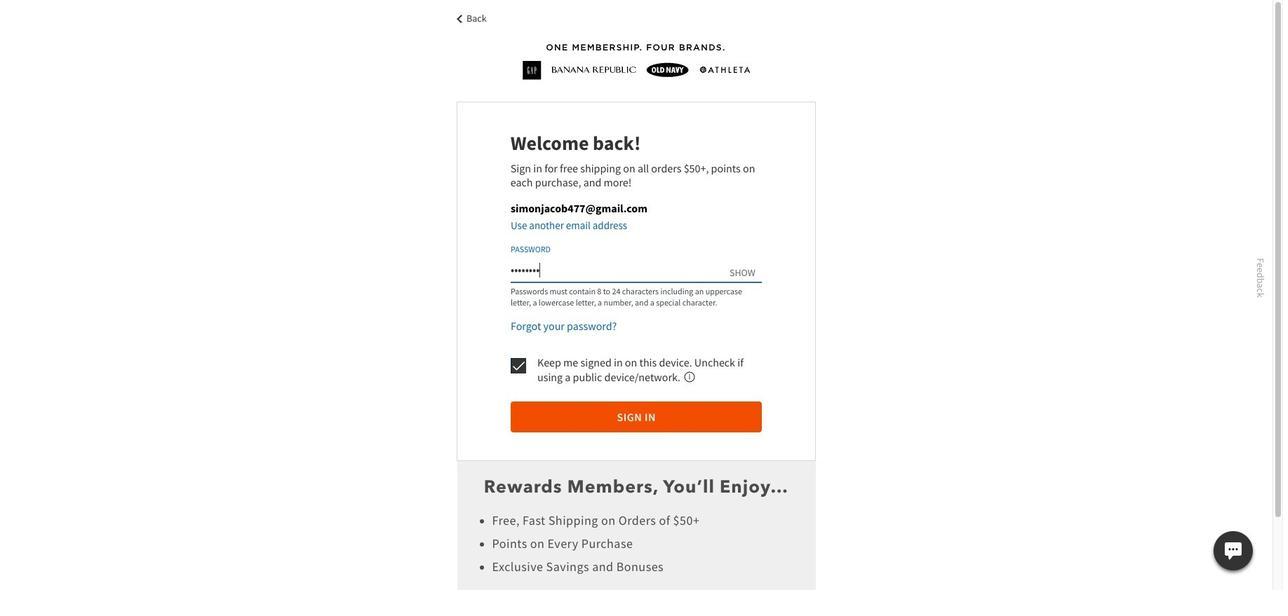 Task type: locate. For each thing, give the bounding box(es) containing it.
back button image
[[457, 15, 462, 23]]

None password field
[[511, 258, 762, 283]]

None checkbox
[[511, 359, 526, 374]]

loyaltylogo image
[[511, 32, 762, 91]]

None email field
[[511, 194, 762, 219]]



Task type: vqa. For each thing, say whether or not it's contained in the screenshot.
PASSWORD FIELD
yes



Task type: describe. For each thing, give the bounding box(es) containing it.
more information image
[[684, 372, 695, 383]]



